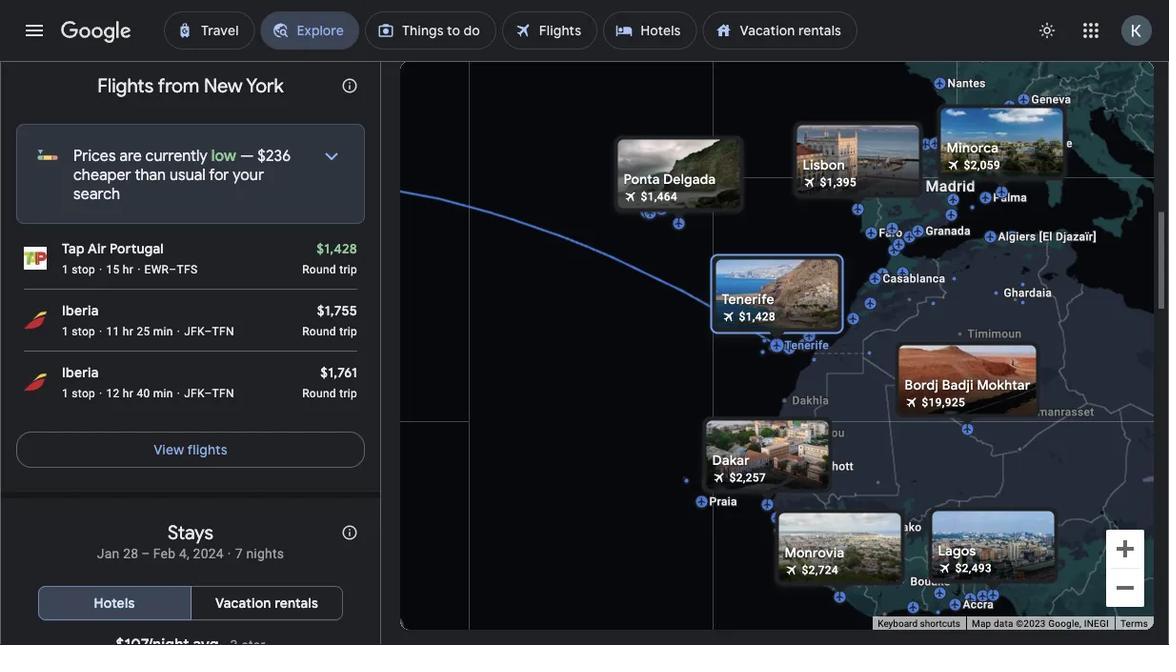 Task type: locate. For each thing, give the bounding box(es) containing it.
1 vertical spatial 1 stop
[[62, 325, 95, 339]]

0 vertical spatial min
[[153, 325, 173, 339]]

jfk for $1,761
[[184, 387, 204, 400]]

stop down tap
[[72, 263, 95, 277]]

1 vertical spatial –
[[204, 325, 212, 339]]

1 down tap
[[62, 263, 69, 277]]

$19,925
[[922, 396, 966, 409]]

25
[[137, 325, 150, 339]]

0 vertical spatial jfk
[[184, 325, 204, 339]]

delgada
[[664, 171, 716, 188]]

1 min from the top
[[153, 325, 173, 339]]

1 jfk – tfn from the top
[[184, 325, 234, 339]]

flights
[[98, 74, 154, 98]]

jfk – tfn
[[184, 325, 234, 339], [184, 387, 234, 400]]

1 stop
[[62, 263, 95, 277], [62, 325, 95, 339], [62, 387, 95, 400]]

2493 US dollars text field
[[956, 562, 992, 575]]

3 stop from the top
[[72, 387, 95, 400]]

barcelona
[[990, 164, 1061, 182]]

usd button
[[256, 607, 334, 638]]

3 round from the top
[[302, 387, 336, 400]]

0 vertical spatial hr
[[123, 263, 134, 277]]

$1,428 inside $1,428 round trip
[[317, 240, 357, 258]]

2 vertical spatial round
[[302, 387, 336, 400]]

about these results image
[[327, 63, 373, 109], [327, 510, 373, 556]]

1 stop from the top
[[72, 263, 95, 277]]

1 stop down tap
[[62, 263, 95, 277]]

2 vertical spatial stop
[[72, 387, 95, 400]]

2 1 stop from the top
[[62, 325, 95, 339]]

1 vertical spatial hr
[[123, 325, 134, 339]]

tfn
[[212, 325, 234, 339], [212, 387, 234, 400]]

0 vertical spatial tfn
[[212, 325, 234, 339]]

0 vertical spatial iberia
[[62, 302, 99, 319]]

0 vertical spatial 1 stop
[[62, 263, 95, 277]]

trip for $1,761
[[339, 387, 357, 400]]

stop for $1,755
[[72, 325, 95, 339]]

1 trip from the top
[[339, 263, 357, 277]]

iberia right iberia image
[[62, 364, 99, 381]]

hr right 15
[[123, 263, 134, 277]]

tfn right the 25
[[212, 325, 234, 339]]

$2,724
[[802, 564, 839, 577]]

$236
[[258, 146, 291, 166]]

2 trip from the top
[[339, 325, 357, 339]]

0 vertical spatial round
[[302, 263, 336, 277]]

7 nights
[[235, 546, 284, 562]]

3 1 from the top
[[62, 387, 69, 400]]

sal
[[716, 475, 733, 488]]

12
[[106, 387, 120, 400]]

1 1 stop from the top
[[62, 263, 95, 277]]

bamako
[[878, 521, 922, 534]]

freetown
[[821, 567, 871, 580]]

1 tfn from the top
[[212, 325, 234, 339]]

1 vertical spatial stop
[[72, 325, 95, 339]]

trip inside $1,755 round trip
[[339, 325, 357, 339]]

round down 1428 us dollars text field
[[302, 263, 336, 277]]

trip for $1,428
[[339, 263, 357, 277]]

$1,428 inside the map region
[[739, 310, 776, 324]]

round for $1,755
[[302, 325, 336, 339]]

1 vertical spatial trip
[[339, 325, 357, 339]]

1 1 from the top
[[62, 263, 69, 277]]

flores
[[627, 193, 660, 206]]

3 hr from the top
[[123, 387, 134, 400]]

change appearance image
[[1025, 8, 1070, 53]]

google,
[[1049, 618, 1082, 630]]

tenerife
[[722, 291, 775, 308], [785, 339, 829, 352]]

hr right 12
[[123, 387, 134, 400]]

1 hr from the top
[[123, 263, 134, 277]]

trip down $1,755
[[339, 325, 357, 339]]

– right the 25
[[204, 325, 212, 339]]

– right 15 hr
[[169, 263, 177, 277]]

map
[[972, 618, 992, 630]]

– for $1,755
[[204, 325, 212, 339]]

jfk right 40
[[184, 387, 204, 400]]

portugal
[[110, 240, 164, 258]]

mokhtar
[[977, 377, 1031, 394]]

terms link
[[1121, 618, 1149, 630]]

trip inside $1,761 round trip
[[339, 387, 357, 400]]

trip down 1428 us dollars text field
[[339, 263, 357, 277]]

round down $1,755
[[302, 325, 336, 339]]

1 vertical spatial jfk – tfn
[[184, 387, 234, 400]]

0 vertical spatial stop
[[72, 263, 95, 277]]

1 vertical spatial tfn
[[212, 387, 234, 400]]

view flights
[[154, 441, 228, 459]]

1 horizontal spatial $1,428
[[739, 310, 776, 324]]

2 hr from the top
[[123, 325, 134, 339]]

— $236 cheaper than usual for your search
[[73, 146, 291, 204]]

2 tfn from the top
[[212, 387, 234, 400]]

stop for $1,428
[[72, 263, 95, 277]]

$1,761 round trip
[[302, 364, 357, 400]]

trip for $1,755
[[339, 325, 357, 339]]

11
[[106, 325, 120, 339]]

1 right iberia image
[[62, 387, 69, 400]]

jfk right the 25
[[184, 325, 204, 339]]

porto
[[873, 167, 912, 185]]

about these results image up more details icon at the left of the page
[[327, 63, 373, 109]]

0 vertical spatial tenerife
[[722, 291, 775, 308]]

1 vertical spatial about these results image
[[327, 510, 373, 556]]

(united
[[132, 614, 178, 631]]

djazaïr]
[[1056, 230, 1097, 244]]

2 iberia from the top
[[62, 364, 99, 381]]

3 1 stop from the top
[[62, 387, 95, 400]]

tenerife up dakhla
[[785, 339, 829, 352]]

1 stop for $1,755
[[62, 325, 95, 339]]

$1,755 round trip
[[302, 302, 357, 339]]

2 vertical spatial 1
[[62, 387, 69, 400]]

trip down $1,761
[[339, 387, 357, 400]]

0 vertical spatial –
[[169, 263, 177, 277]]

york
[[246, 74, 284, 98]]

7
[[235, 546, 243, 562]]

0 vertical spatial $1,428
[[317, 240, 357, 258]]

praia
[[710, 495, 738, 509]]

more details image
[[309, 134, 355, 179]]

tfn for $1,761
[[212, 387, 234, 400]]

1761 US dollars text field
[[321, 364, 357, 381]]

round inside $1,761 round trip
[[302, 387, 336, 400]]

1 stop left 12
[[62, 387, 95, 400]]

0 horizontal spatial tenerife
[[722, 291, 775, 308]]

a
[[874, 136, 881, 149]]

terms
[[1121, 618, 1149, 630]]

loading results progress bar
[[0, 61, 1170, 65]]

1 stop for $1,428
[[62, 263, 95, 277]]

$1,428 round trip
[[302, 240, 357, 277]]

– for $1,761
[[204, 387, 212, 400]]

hr for $1,755
[[123, 325, 134, 339]]

min for $1,761
[[153, 387, 173, 400]]

$1,464
[[641, 190, 678, 204]]

1 vertical spatial round
[[302, 325, 336, 339]]

low
[[211, 146, 236, 166]]

2 stop from the top
[[72, 325, 95, 339]]

2724 US dollars text field
[[802, 564, 839, 577]]

hr for $1,761
[[123, 387, 134, 400]]

1464 US dollars text field
[[641, 190, 678, 204]]

2 round from the top
[[302, 325, 336, 339]]

trip inside $1,428 round trip
[[339, 263, 357, 277]]

19925 US dollars text field
[[922, 396, 966, 409]]

cheaper
[[73, 166, 131, 185]]

2 vertical spatial –
[[204, 387, 212, 400]]

 image down states)
[[223, 636, 226, 645]]

1 vertical spatial  image
[[177, 386, 180, 401]]

11 hr 25 min
[[106, 325, 173, 339]]

jfk – tfn down tfs
[[184, 325, 234, 339]]

min right 40
[[153, 387, 173, 400]]

1 about these results image from the top
[[327, 63, 373, 109]]

main menu image
[[23, 19, 46, 42]]

1 vertical spatial min
[[153, 387, 173, 400]]

nouadhibou
[[780, 427, 845, 440]]

 image right 40
[[177, 386, 180, 401]]

4,
[[179, 546, 190, 562]]

round down $1,761
[[302, 387, 336, 400]]

3 trip from the top
[[339, 387, 357, 400]]

0 vertical spatial jfk – tfn
[[184, 325, 234, 339]]

2 about these results image from the top
[[327, 510, 373, 556]]

2 vertical spatial 1 stop
[[62, 387, 95, 400]]

[el
[[1040, 230, 1053, 244]]

2 jfk – tfn from the top
[[184, 387, 234, 400]]

min for $1,755
[[153, 325, 173, 339]]

1 stop left the 11
[[62, 325, 95, 339]]

bordj
[[905, 377, 939, 394]]

from
[[158, 74, 199, 98]]

1 vertical spatial jfk
[[184, 387, 204, 400]]

2 min from the top
[[153, 387, 173, 400]]

2 1 from the top
[[62, 325, 69, 339]]

tfs
[[177, 263, 198, 277]]

$2,493
[[956, 562, 992, 575]]

$2,257
[[730, 471, 766, 485]]

tfn up the "flights"
[[212, 387, 234, 400]]

– up the "flights"
[[204, 387, 212, 400]]

min right the 25
[[153, 325, 173, 339]]

about these results image right nights
[[327, 510, 373, 556]]

2 jfk from the top
[[184, 387, 204, 400]]

stop
[[72, 263, 95, 277], [72, 325, 95, 339], [72, 387, 95, 400]]

2 vertical spatial hr
[[123, 387, 134, 400]]

0 vertical spatial  image
[[177, 324, 180, 339]]

1 right iberia icon
[[62, 325, 69, 339]]

1 vertical spatial $1,428
[[739, 310, 776, 324]]

tap
[[62, 240, 85, 258]]

1428 US dollars text field
[[739, 310, 776, 324]]

hr
[[123, 263, 134, 277], [123, 325, 134, 339], [123, 387, 134, 400]]

nouakchott
[[792, 460, 854, 473]]

bilbao
[[934, 138, 968, 151]]

ewr – tfs
[[144, 263, 198, 277]]

round inside $1,428 round trip
[[302, 263, 336, 277]]

granada
[[926, 224, 971, 238]]

tfn for $1,755
[[212, 325, 234, 339]]

$1,428
[[317, 240, 357, 258], [739, 310, 776, 324]]

tenerife up $1,428 text box
[[722, 291, 775, 308]]

iberia
[[62, 302, 99, 319], [62, 364, 99, 381]]

2 vertical spatial trip
[[339, 387, 357, 400]]

casablanca
[[883, 272, 946, 285]]

iberia right iberia icon
[[62, 302, 99, 319]]

hr right the 11
[[123, 325, 134, 339]]

 image for $1,761
[[177, 386, 180, 401]]

1 jfk from the top
[[184, 325, 204, 339]]

round inside $1,755 round trip
[[302, 325, 336, 339]]

1 horizontal spatial tenerife
[[785, 339, 829, 352]]

 image
[[228, 546, 231, 562]]

flights from new york
[[98, 74, 284, 98]]

stop left 12
[[72, 387, 95, 400]]

tamanrasset nouadhibou
[[780, 406, 1095, 440]]

0 vertical spatial trip
[[339, 263, 357, 277]]

0 horizontal spatial $1,428
[[317, 240, 357, 258]]

tap air portugal
[[62, 240, 164, 258]]

0 vertical spatial 1
[[62, 263, 69, 277]]

ouagadougou
[[949, 524, 1024, 537]]

data
[[994, 618, 1014, 630]]

1 iberia from the top
[[62, 302, 99, 319]]

1 round from the top
[[302, 263, 336, 277]]

 image right the 25
[[177, 324, 180, 339]]

currently
[[145, 146, 208, 166]]

–
[[169, 263, 177, 277], [204, 325, 212, 339], [204, 387, 212, 400]]

1 vertical spatial iberia
[[62, 364, 99, 381]]

prices are currently low
[[73, 146, 236, 166]]

faro
[[879, 226, 903, 240]]

 image
[[177, 324, 180, 339], [177, 386, 180, 401], [223, 636, 226, 645]]

0 vertical spatial about these results image
[[327, 63, 373, 109]]

jfk – tfn up the "flights"
[[184, 387, 234, 400]]

1 vertical spatial 1
[[62, 325, 69, 339]]

stop left the 11
[[72, 325, 95, 339]]



Task type: describe. For each thing, give the bounding box(es) containing it.
monrovia
[[785, 545, 845, 562]]

1 vertical spatial tenerife
[[785, 339, 829, 352]]

tamanrasset
[[1025, 406, 1095, 419]]

dakhla
[[793, 394, 829, 407]]

iberia for $1,761
[[62, 364, 99, 381]]

hr for $1,428
[[123, 263, 134, 277]]

flores island
[[627, 193, 696, 206]]

prices
[[73, 146, 116, 166]]

iberia image
[[24, 309, 47, 332]]

accommodation type option group
[[38, 581, 343, 626]]

tamale
[[956, 557, 995, 570]]

view
[[154, 441, 184, 459]]

$1,428 for $1,428 round trip
[[317, 240, 357, 258]]

$1,761
[[321, 364, 357, 381]]

minorca
[[947, 140, 999, 157]]

1428 US dollars text field
[[317, 240, 357, 258]]

nantes
[[948, 77, 986, 90]]

keyboard
[[878, 618, 918, 630]]

—
[[240, 146, 254, 166]]

lagos
[[938, 543, 976, 560]]

15 hr
[[106, 263, 134, 277]]

about these results image for flights from new york
[[327, 63, 373, 109]]

madrid
[[926, 177, 976, 195]]

dakar
[[712, 452, 750, 469]]

bouake
[[911, 575, 951, 589]]

lisbon
[[803, 157, 845, 174]]

algiers [el djazaïr]
[[998, 230, 1097, 244]]

english (united states) button
[[47, 607, 241, 638]]

coruña
[[885, 136, 923, 149]]

palma
[[994, 191, 1028, 204]]

shortcuts
[[920, 618, 961, 630]]

english (united states)
[[83, 614, 225, 631]]

ewr
[[144, 263, 169, 277]]

keyboard shortcuts button
[[878, 617, 961, 631]]

1395 US dollars text field
[[820, 176, 857, 189]]

air
[[88, 240, 106, 258]]

bordj badji mokhtar
[[905, 377, 1031, 394]]

than
[[135, 166, 166, 185]]

island
[[663, 193, 696, 206]]

map region
[[225, 0, 1170, 645]]

12 hr 40 min
[[106, 387, 173, 400]]

ponta delgada
[[624, 171, 716, 188]]

jfk for $1,755
[[184, 325, 204, 339]]

2257 US dollars text field
[[730, 471, 766, 485]]

bissau
[[796, 529, 833, 543]]

stop for $1,761
[[72, 387, 95, 400]]

a coruña
[[874, 136, 923, 149]]

tap air portugal image
[[24, 247, 47, 270]]

states)
[[181, 614, 225, 631]]

1755 US dollars text field
[[317, 302, 357, 319]]

1 for $1,428
[[62, 263, 69, 277]]

algiers
[[998, 230, 1036, 244]]

1 for $1,761
[[62, 387, 69, 400]]

28 – feb
[[123, 546, 176, 562]]

107 US dollars text field
[[116, 635, 148, 645]]

inegi
[[1085, 618, 1109, 630]]

iberia image
[[24, 371, 47, 394]]

©2023
[[1016, 618, 1046, 630]]

jan 28 – feb 4, 2024
[[97, 546, 224, 562]]

geneva
[[1032, 93, 1072, 106]]

$1,395
[[820, 176, 857, 189]]

1 for $1,755
[[62, 325, 69, 339]]

marseille
[[1023, 137, 1073, 150]]

timimoun
[[968, 327, 1022, 341]]

1 stop for $1,761
[[62, 387, 95, 400]]

jfk – tfn for $1,761
[[184, 387, 234, 400]]

accra
[[963, 598, 994, 611]]

$2,059
[[964, 159, 1001, 172]]

flights
[[187, 441, 228, 459]]

your
[[233, 166, 264, 185]]

$1,428 for $1,428
[[739, 310, 776, 324]]

badji
[[942, 377, 974, 394]]

bordeaux
[[958, 114, 1009, 127]]

15
[[106, 263, 120, 277]]

ponta
[[624, 171, 660, 188]]

nights
[[246, 546, 284, 562]]

2059 US dollars text field
[[964, 159, 1001, 172]]

round for $1,761
[[302, 387, 336, 400]]

keyboard shortcuts
[[878, 618, 961, 630]]

iberia for $1,755
[[62, 302, 99, 319]]

 image for $1,755
[[177, 324, 180, 339]]

jan
[[97, 546, 120, 562]]

for
[[209, 166, 229, 185]]

usual
[[170, 166, 206, 185]]

40
[[137, 387, 150, 400]]

2 vertical spatial  image
[[223, 636, 226, 645]]

round for $1,428
[[302, 263, 336, 277]]

usd
[[292, 614, 319, 631]]

$1,755
[[317, 302, 357, 319]]

2024
[[193, 546, 224, 562]]

about these results image for stays
[[327, 510, 373, 556]]

jfk – tfn for $1,755
[[184, 325, 234, 339]]

new
[[204, 74, 243, 98]]

english
[[83, 614, 128, 631]]

madeira
[[781, 283, 825, 296]]



Task type: vqa. For each thing, say whether or not it's contained in the screenshot.


